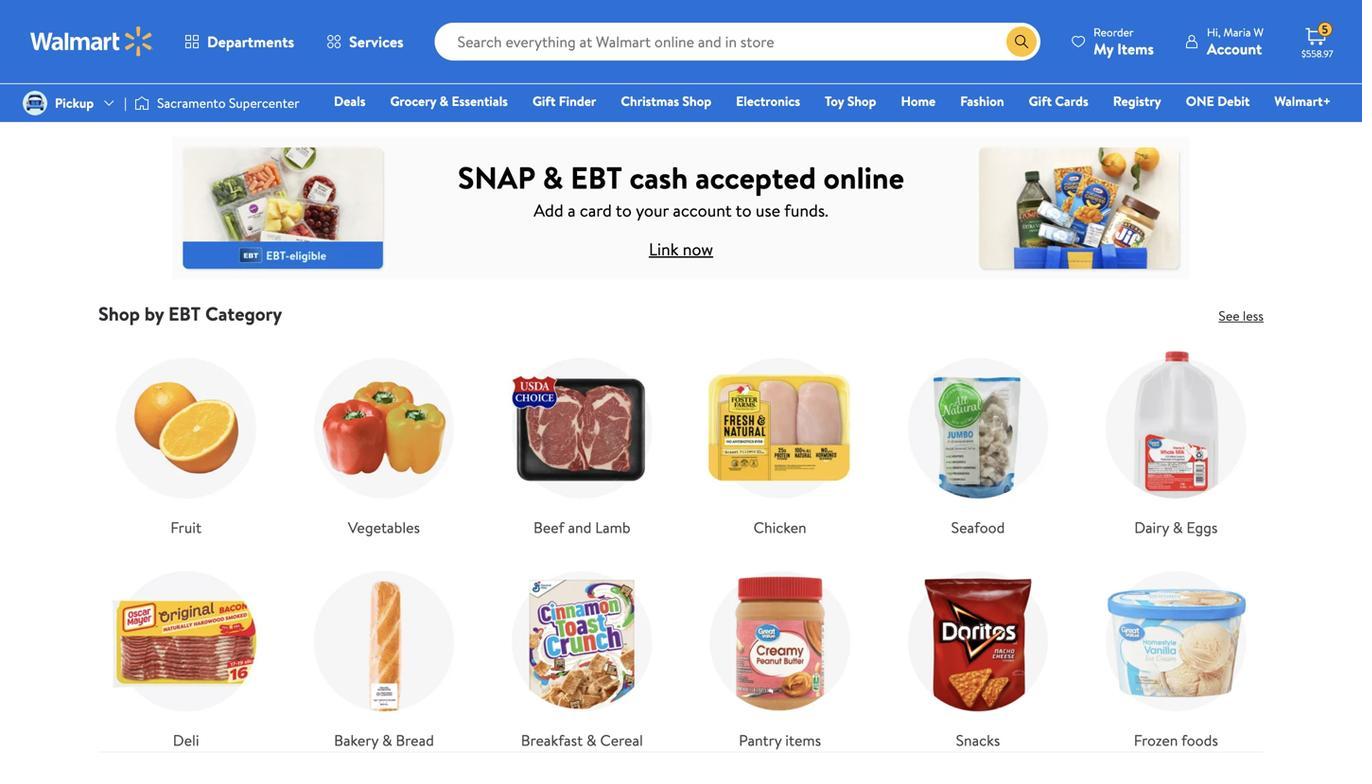 Task type: locate. For each thing, give the bounding box(es) containing it.
grocery
[[390, 92, 436, 110]]

home link
[[893, 91, 944, 111]]

account
[[1207, 38, 1262, 59]]

a
[[568, 198, 576, 222]]

gift
[[533, 92, 556, 110], [1029, 92, 1052, 110]]

fruit
[[171, 517, 202, 538]]

deli
[[173, 730, 199, 751]]

electronics link
[[728, 91, 809, 111]]

1 vertical spatial ebt
[[168, 300, 201, 327]]

 image
[[23, 91, 47, 115]]

snap & ebt cash accepted online add a card to your account to use funds.
[[458, 156, 904, 222]]

1 horizontal spatial ebt
[[571, 156, 622, 198]]

& for grocery
[[440, 92, 449, 110]]

$558.97
[[1302, 47, 1334, 60]]

fashion
[[961, 92, 1004, 110]]

foods
[[1182, 730, 1219, 751]]

less
[[1243, 307, 1264, 325]]

pantry
[[739, 730, 782, 751]]

Walmart Site-Wide search field
[[435, 23, 1041, 61]]

list
[[87, 325, 1275, 752]]

add
[[534, 198, 564, 222]]

dairy
[[1135, 517, 1169, 538]]

ebt right 'by'
[[168, 300, 201, 327]]

shop right the 'toy' at the top right of page
[[848, 92, 877, 110]]

1 gift from the left
[[533, 92, 556, 110]]

frozen
[[1134, 730, 1178, 751]]

use
[[756, 198, 781, 222]]

gift finder link
[[524, 91, 605, 111]]

toy shop
[[825, 92, 877, 110]]

0 horizontal spatial ebt
[[168, 300, 201, 327]]

frozen foods
[[1134, 730, 1219, 751]]

& inside snap & ebt cash accepted online add a card to your account to use funds.
[[543, 156, 563, 198]]

to right card
[[616, 198, 632, 222]]

shop right christmas
[[683, 92, 712, 110]]

0 horizontal spatial shop
[[98, 300, 140, 327]]

1 to from the left
[[616, 198, 632, 222]]

&
[[440, 92, 449, 110], [543, 156, 563, 198], [1173, 517, 1183, 538], [382, 730, 392, 751], [587, 730, 597, 751]]

ebt right the add
[[571, 156, 622, 198]]

& left a
[[543, 156, 563, 198]]

1 horizontal spatial to
[[736, 198, 752, 222]]

accepted
[[696, 156, 816, 198]]

shop
[[683, 92, 712, 110], [848, 92, 877, 110], [98, 300, 140, 327]]

vegetables
[[348, 517, 420, 538]]

gift cards link
[[1021, 91, 1097, 111]]

& right grocery
[[440, 92, 449, 110]]

& left eggs on the bottom of page
[[1173, 517, 1183, 538]]

supercenter
[[229, 94, 300, 112]]

& left the cereal
[[587, 730, 597, 751]]

one debit
[[1186, 92, 1250, 110]]

items
[[1118, 38, 1154, 59]]

1 horizontal spatial gift
[[1029, 92, 1052, 110]]

1 horizontal spatial shop
[[683, 92, 712, 110]]

pantry items
[[739, 730, 821, 751]]

services button
[[310, 19, 420, 64]]

snap
[[458, 156, 536, 198]]

deals
[[334, 92, 366, 110]]

chicken link
[[693, 341, 868, 539]]

& for dairy
[[1173, 517, 1183, 538]]

2 horizontal spatial shop
[[848, 92, 877, 110]]

to
[[616, 198, 632, 222], [736, 198, 752, 222]]

seafood link
[[891, 341, 1066, 539]]

walmart+ link
[[1266, 91, 1340, 111]]

ebt for category
[[168, 300, 201, 327]]

to left "use"
[[736, 198, 752, 222]]

w
[[1254, 24, 1264, 40]]

2 to from the left
[[736, 198, 752, 222]]

reorder
[[1094, 24, 1134, 40]]

list containing fruit
[[87, 325, 1275, 752]]

seafood
[[951, 517, 1005, 538]]

home
[[901, 92, 936, 110]]

fruit link
[[98, 341, 274, 539]]

breakfast & cereal
[[521, 730, 643, 751]]

shop left 'by'
[[98, 300, 140, 327]]

snacks link
[[891, 554, 1066, 752]]

items
[[786, 730, 821, 751]]

pickup
[[55, 94, 94, 112]]

sacramento
[[157, 94, 226, 112]]

ebt
[[571, 156, 622, 198], [168, 300, 201, 327]]

 image
[[134, 94, 150, 113]]

grocery & essentials link
[[382, 91, 517, 111]]

fashion link
[[952, 91, 1013, 111]]

christmas shop link
[[612, 91, 720, 111]]

snap & ebt cash accepted online. add a card to your account to use funds. link now image
[[173, 137, 1190, 279]]

account
[[673, 198, 732, 222]]

card
[[580, 198, 612, 222]]

services
[[349, 31, 404, 52]]

gift left cards on the top right
[[1029, 92, 1052, 110]]

by
[[145, 300, 164, 327]]

debit
[[1218, 92, 1250, 110]]

pantry items link
[[693, 554, 868, 752]]

walmart+
[[1275, 92, 1331, 110]]

0 vertical spatial ebt
[[571, 156, 622, 198]]

vegetables link
[[296, 341, 472, 539]]

link now
[[649, 237, 713, 261]]

0 horizontal spatial gift
[[533, 92, 556, 110]]

2 gift from the left
[[1029, 92, 1052, 110]]

ebt for cash
[[571, 156, 622, 198]]

bread
[[396, 730, 434, 751]]

ebt inside snap & ebt cash accepted online add a card to your account to use funds.
[[571, 156, 622, 198]]

& left bread
[[382, 730, 392, 751]]

walmart image
[[30, 26, 153, 57]]

category
[[205, 300, 282, 327]]

registry link
[[1105, 91, 1170, 111]]

gift left "finder"
[[533, 92, 556, 110]]

online
[[824, 156, 904, 198]]

0 horizontal spatial to
[[616, 198, 632, 222]]



Task type: vqa. For each thing, say whether or not it's contained in the screenshot.
first GIFT from right
yes



Task type: describe. For each thing, give the bounding box(es) containing it.
& for snap
[[543, 156, 563, 198]]

gift for gift finder
[[533, 92, 556, 110]]

essentials
[[452, 92, 508, 110]]

eggs
[[1187, 517, 1218, 538]]

gift for gift cards
[[1029, 92, 1052, 110]]

electronics
[[736, 92, 801, 110]]

cards
[[1055, 92, 1089, 110]]

hi, maria w account
[[1207, 24, 1264, 59]]

gift finder
[[533, 92, 596, 110]]

bakery
[[334, 730, 379, 751]]

gift cards
[[1029, 92, 1089, 110]]

shop by ebt category
[[98, 300, 282, 327]]

search icon image
[[1014, 34, 1030, 49]]

& for bakery
[[382, 730, 392, 751]]

hi,
[[1207, 24, 1221, 40]]

breakfast & cereal link
[[495, 554, 670, 752]]

5
[[1322, 21, 1329, 38]]

registry
[[1113, 92, 1162, 110]]

christmas
[[621, 92, 679, 110]]

funds.
[[784, 198, 829, 222]]

bakery & bread
[[334, 730, 434, 751]]

departments button
[[168, 19, 310, 64]]

toy shop link
[[817, 91, 885, 111]]

maria
[[1224, 24, 1251, 40]]

my
[[1094, 38, 1114, 59]]

one debit link
[[1178, 91, 1259, 111]]

cash
[[630, 156, 688, 198]]

link
[[649, 237, 679, 261]]

grocery & essentials
[[390, 92, 508, 110]]

shop for toy shop
[[848, 92, 877, 110]]

shop for christmas shop
[[683, 92, 712, 110]]

christmas shop
[[621, 92, 712, 110]]

beef
[[534, 517, 565, 538]]

toy
[[825, 92, 844, 110]]

|
[[124, 94, 127, 112]]

one
[[1186, 92, 1215, 110]]

departments
[[207, 31, 294, 52]]

reorder my items
[[1094, 24, 1154, 59]]

& for breakfast
[[587, 730, 597, 751]]

dairy & eggs link
[[1089, 341, 1264, 539]]

see less button
[[1219, 307, 1264, 325]]

beef and lamb link
[[495, 341, 670, 539]]

lamb
[[595, 517, 631, 538]]

dairy & eggs
[[1135, 517, 1218, 538]]

beef and lamb
[[534, 517, 631, 538]]

see
[[1219, 307, 1240, 325]]

deli link
[[98, 554, 274, 752]]

and
[[568, 517, 592, 538]]

Search search field
[[435, 23, 1041, 61]]

your
[[636, 198, 669, 222]]

finder
[[559, 92, 596, 110]]

snacks
[[956, 730, 1000, 751]]

breakfast
[[521, 730, 583, 751]]

cereal
[[600, 730, 643, 751]]

see less
[[1219, 307, 1264, 325]]

chicken
[[754, 517, 807, 538]]

sacramento supercenter
[[157, 94, 300, 112]]

link now link
[[649, 237, 713, 261]]

now
[[683, 237, 713, 261]]

bakery & bread link
[[296, 554, 472, 752]]



